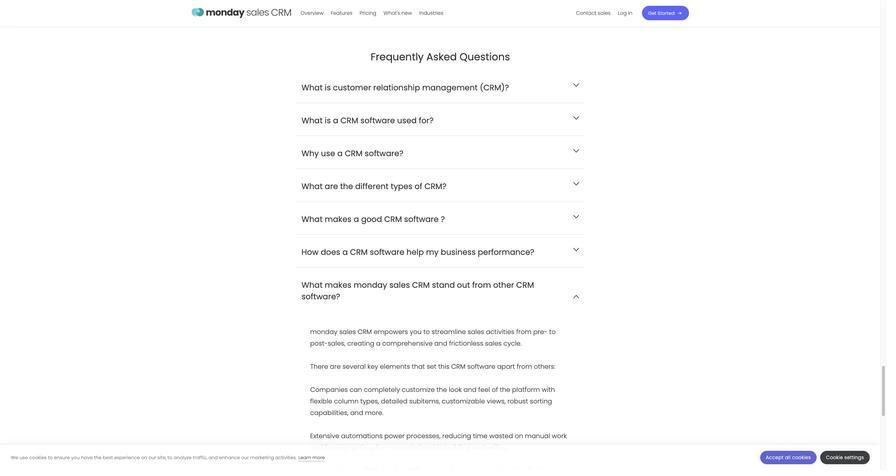 Task type: vqa. For each thing, say whether or not it's contained in the screenshot.
Contact sales link
no



Task type: locate. For each thing, give the bounding box(es) containing it.
contact
[[577, 9, 597, 17]]

types
[[391, 181, 413, 192]]

0 horizontal spatial use
[[20, 454, 28, 461]]

frequently asked questions
[[371, 50, 510, 64]]

other
[[494, 279, 515, 291]]

0 horizontal spatial monday
[[310, 327, 338, 336]]

help
[[407, 247, 424, 258]]

you up the comprehensive
[[410, 327, 422, 336]]

what's new
[[384, 9, 413, 17]]

comprehensive
[[383, 339, 433, 348]]

region containing monday sales crm empowers you to streamline sales activities from pre- to post-sales, creating a comprehensive and frictionless sales cycle.
[[310, 326, 571, 470]]

0 vertical spatial makes
[[325, 214, 352, 225]]

0 vertical spatial from
[[473, 279, 491, 291]]

are for several
[[330, 362, 341, 371]]

companies can completely customize the look and feel of the platform with flexible column types, detailed subitems, customizable views, robust sorting capabilities, and more.
[[310, 385, 555, 417]]

features link
[[328, 7, 356, 19]]

and down streamline
[[435, 339, 448, 348]]

what inside what makes monday sales crm stand out from other crm software?
[[302, 279, 323, 291]]

1 vertical spatial you
[[71, 454, 80, 461]]

1 makes from the top
[[325, 214, 352, 225]]

crm right good
[[384, 214, 402, 225]]

0 vertical spatial what
[[302, 82, 323, 93]]

﻿why use a crm software? button
[[296, 136, 585, 168]]

crm down ﻿what is a crm software used for?
[[345, 148, 363, 159]]

software up feel
[[468, 362, 496, 371]]

and down column
[[351, 408, 363, 417]]

from right apart at the right
[[517, 362, 532, 371]]

﻿what for ﻿what is a crm software used for?
[[302, 115, 323, 126]]

﻿what makes a good crm software ? button
[[296, 202, 585, 234]]

﻿what up the ﻿why
[[302, 115, 323, 126]]

questions
[[460, 50, 510, 64]]

crm right this
[[452, 362, 466, 371]]

relationship inside dropdown button
[[374, 82, 420, 93]]

customize
[[402, 385, 435, 394]]

0 vertical spatial you
[[410, 327, 422, 336]]

1 horizontal spatial more
[[386, 443, 404, 452]]

our
[[149, 454, 156, 461], [241, 454, 249, 461]]

1 vertical spatial use
[[20, 454, 28, 461]]

list containing contact sales
[[573, 0, 637, 26]]

0 horizontal spatial you
[[71, 454, 80, 461]]

0 vertical spatial relationship
[[374, 82, 420, 93]]

0 vertical spatial on
[[515, 431, 524, 440]]

1 vertical spatial more
[[313, 454, 325, 461]]

accept
[[766, 454, 784, 461]]

0 horizontal spatial more
[[313, 454, 325, 461]]

use for ﻿why
[[321, 148, 335, 159]]

makes down does
[[325, 279, 352, 291]]

2 vertical spatial ﻿what
[[302, 214, 323, 225]]

1 horizontal spatial on
[[515, 431, 524, 440]]

sorting
[[530, 397, 552, 406]]

1 horizontal spatial our
[[241, 454, 249, 461]]

learn more link
[[299, 454, 325, 461]]

list
[[573, 0, 637, 26]]

0 horizontal spatial of
[[415, 181, 423, 192]]

work
[[552, 431, 567, 440]]

you left have
[[71, 454, 80, 461]]

software
[[361, 115, 395, 126], [404, 214, 439, 225], [370, 247, 405, 258], [468, 362, 496, 371]]

1 horizontal spatial of
[[492, 385, 498, 394]]

makes inside what makes monday sales crm stand out from other crm software?
[[325, 279, 352, 291]]

to right site, on the bottom
[[168, 454, 172, 461]]

monday inside "monday sales crm empowers you to streamline sales activities from pre- to post-sales, creating a comprehensive and frictionless sales cycle."
[[310, 327, 338, 336]]

sales inside button
[[598, 9, 611, 17]]

1 vertical spatial ﻿what
[[302, 181, 323, 192]]

crm
[[341, 115, 359, 126], [345, 148, 363, 159], [384, 214, 402, 225], [350, 247, 368, 258], [412, 279, 430, 291], [517, 279, 534, 291], [358, 327, 372, 336], [452, 362, 466, 371]]

overview
[[301, 9, 324, 17]]

my
[[426, 247, 439, 258]]

creating
[[347, 339, 375, 348]]

are inside region
[[330, 362, 341, 371]]

3 ﻿what from the top
[[302, 214, 323, 225]]

what makes monday sales crm stand out from other crm software? button
[[296, 268, 585, 312]]

1 vertical spatial time
[[360, 443, 374, 452]]

makes for ﻿what
[[325, 214, 352, 225]]

0 horizontal spatial on
[[141, 454, 147, 461]]

out
[[457, 279, 470, 291]]

use inside dialog
[[20, 454, 28, 461]]

the
[[340, 181, 353, 192], [437, 385, 447, 394], [500, 385, 511, 394], [94, 454, 102, 461]]

are
[[325, 181, 338, 192], [330, 362, 341, 371]]

makes inside dropdown button
[[325, 214, 352, 225]]

more
[[386, 443, 404, 452], [313, 454, 325, 461]]

a for does
[[343, 247, 348, 258]]

cookies right we
[[29, 454, 47, 461]]

what is customer relationship management (crm)?
[[302, 82, 509, 93]]

0 vertical spatial is
[[325, 82, 331, 93]]

﻿what inside dropdown button
[[302, 214, 323, 225]]

what
[[302, 82, 323, 93], [302, 279, 323, 291]]

started
[[658, 10, 675, 16]]

robust
[[508, 397, 529, 406]]

crm up creating
[[358, 327, 372, 336]]

monday
[[354, 279, 387, 291], [310, 327, 338, 336]]

0 vertical spatial use
[[321, 148, 335, 159]]

from
[[473, 279, 491, 291], [517, 327, 532, 336], [517, 362, 532, 371]]

more down power
[[386, 443, 404, 452]]

time
[[473, 431, 488, 440], [360, 443, 374, 452]]

to left ensure at the left of page
[[48, 454, 53, 461]]

cookies right all
[[793, 454, 811, 461]]

a inside "monday sales crm empowers you to streamline sales activities from pre- to post-sales, creating a comprehensive and frictionless sales cycle."
[[376, 339, 381, 348]]

automations
[[341, 431, 383, 440]]

contact sales button
[[573, 7, 615, 19]]

of right feel
[[492, 385, 498, 394]]

new
[[402, 9, 413, 17]]

use inside dropdown button
[[321, 148, 335, 159]]

dialog
[[0, 445, 881, 470]]

0 vertical spatial are
[[325, 181, 338, 192]]

0 vertical spatial monday
[[354, 279, 387, 291]]

makes left good
[[325, 214, 352, 225]]

1 vertical spatial what
[[302, 279, 323, 291]]

for
[[376, 443, 385, 452]]

0 vertical spatial more
[[386, 443, 404, 452]]

﻿what is a crm software used for?
[[302, 115, 434, 126]]

relationship down frequently in the top of the page
[[374, 82, 420, 93]]

for?
[[419, 115, 434, 126]]

relationship inside extensive automations power processes, reducing time wasted on manual work and freeing up time for more relationship building and selling.
[[406, 443, 443, 452]]

0 horizontal spatial our
[[149, 454, 156, 461]]

makes for what
[[325, 279, 352, 291]]

use right we
[[20, 454, 28, 461]]

streamline
[[432, 327, 466, 336]]

0 vertical spatial ﻿what
[[302, 115, 323, 126]]

this
[[439, 362, 450, 371]]

﻿what
[[302, 115, 323, 126], [302, 181, 323, 192], [302, 214, 323, 225]]

the left the different at the top left of page
[[340, 181, 353, 192]]

more right learn
[[313, 454, 325, 461]]

experience
[[114, 454, 140, 461]]

2 what from the top
[[302, 279, 323, 291]]

our right enhance
[[241, 454, 249, 461]]

companies
[[310, 385, 348, 394]]

the left look
[[437, 385, 447, 394]]

power
[[385, 431, 405, 440]]

1 horizontal spatial time
[[473, 431, 488, 440]]

1 horizontal spatial cookies
[[793, 454, 811, 461]]

the left best
[[94, 454, 102, 461]]

industries link
[[416, 7, 447, 19]]

region
[[310, 326, 571, 470]]

log in
[[619, 9, 633, 17]]

time down automations
[[360, 443, 374, 452]]

customer
[[333, 82, 371, 93]]

use right the ﻿why
[[321, 148, 335, 159]]

more.
[[365, 408, 384, 417]]

processes,
[[407, 431, 441, 440]]

1 vertical spatial software?
[[302, 291, 340, 302]]

a inside dropdown button
[[354, 214, 359, 225]]

1 vertical spatial from
[[517, 327, 532, 336]]

1 vertical spatial of
[[492, 385, 498, 394]]

get started
[[649, 10, 675, 16]]

﻿what down the ﻿why
[[302, 181, 323, 192]]

what is customer relationship management (crm)? button
[[296, 70, 585, 103]]

is
[[325, 82, 331, 93], [325, 115, 331, 126]]

on right the experience at the left bottom of the page
[[141, 454, 147, 461]]

1 vertical spatial makes
[[325, 279, 352, 291]]

﻿why use a crm software?
[[302, 148, 404, 159]]

are for the
[[325, 181, 338, 192]]

monday inside what makes monday sales crm stand out from other crm software?
[[354, 279, 387, 291]]

a for use
[[337, 148, 343, 159]]

are inside dropdown button
[[325, 181, 338, 192]]

management
[[423, 82, 478, 93]]

1 horizontal spatial software?
[[365, 148, 404, 159]]

flexible
[[310, 397, 332, 406]]

have
[[81, 454, 93, 461]]

and right traffic,
[[209, 454, 218, 461]]

business
[[441, 247, 476, 258]]

1 ﻿what from the top
[[302, 115, 323, 126]]

1 vertical spatial are
[[330, 362, 341, 371]]

from right out
[[473, 279, 491, 291]]

﻿what up ﻿how
[[302, 214, 323, 225]]

more inside dialog
[[313, 454, 325, 461]]

the inside dropdown button
[[340, 181, 353, 192]]

and
[[435, 339, 448, 348], [464, 385, 477, 394], [351, 408, 363, 417], [310, 443, 323, 452], [473, 443, 486, 452], [209, 454, 218, 461]]

pricing
[[360, 9, 377, 17]]

1 horizontal spatial monday
[[354, 279, 387, 291]]

time left 'wasted'
[[473, 431, 488, 440]]

1 is from the top
[[325, 82, 331, 93]]

1 vertical spatial relationship
[[406, 443, 443, 452]]

software inside dropdown button
[[404, 214, 439, 225]]

software left help
[[370, 247, 405, 258]]

2 is from the top
[[325, 115, 331, 126]]

0 horizontal spatial software?
[[302, 291, 340, 302]]

a
[[333, 115, 339, 126], [337, 148, 343, 159], [354, 214, 359, 225], [343, 247, 348, 258], [376, 339, 381, 348]]

elements
[[380, 362, 410, 371]]

from up cycle.
[[517, 327, 532, 336]]

and inside "monday sales crm empowers you to streamline sales activities from pre- to post-sales, creating a comprehensive and frictionless sales cycle."
[[435, 339, 448, 348]]

column
[[334, 397, 359, 406]]

cookies inside button
[[793, 454, 811, 461]]

1 what from the top
[[302, 82, 323, 93]]

1 vertical spatial is
[[325, 115, 331, 126]]

1 horizontal spatial use
[[321, 148, 335, 159]]

there are several key elements that set this crm software apart from others:
[[310, 362, 556, 371]]

0 vertical spatial time
[[473, 431, 488, 440]]

﻿what makes a good crm software ?
[[302, 214, 445, 225]]

performance?
[[478, 247, 535, 258]]

relationship down processes,
[[406, 443, 443, 452]]

0 horizontal spatial cookies
[[29, 454, 47, 461]]

software left ?
[[404, 214, 439, 225]]

2 makes from the top
[[325, 279, 352, 291]]

1 horizontal spatial you
[[410, 327, 422, 336]]

of right 'types'
[[415, 181, 423, 192]]

settings
[[845, 454, 865, 461]]

0 vertical spatial of
[[415, 181, 423, 192]]

1 vertical spatial monday
[[310, 327, 338, 336]]

on right 'wasted'
[[515, 431, 524, 440]]

our left site, on the bottom
[[149, 454, 156, 461]]

2 ﻿what from the top
[[302, 181, 323, 192]]



Task type: describe. For each thing, give the bounding box(es) containing it.
﻿how
[[302, 247, 319, 258]]

there
[[310, 362, 328, 371]]

apart
[[497, 362, 515, 371]]

sales inside what makes monday sales crm stand out from other crm software?
[[390, 279, 410, 291]]

﻿what for ﻿what are the different types of crm?
[[302, 181, 323, 192]]

is for ﻿what
[[325, 115, 331, 126]]

(crm)?
[[480, 82, 509, 93]]

we use cookies to ensure you have the best experience on our site, to analyze traffic, and enhance our marketing activities. learn more
[[11, 454, 325, 461]]

customizable
[[442, 397, 485, 406]]

contact sales
[[577, 9, 611, 17]]

a for is
[[333, 115, 339, 126]]

set
[[427, 362, 437, 371]]

use for we
[[20, 454, 28, 461]]

what's new link
[[380, 7, 416, 19]]

more inside extensive automations power processes, reducing time wasted on manual work and freeing up time for more relationship building and selling.
[[386, 443, 404, 452]]

up
[[349, 443, 358, 452]]

reducing
[[443, 431, 472, 440]]

get
[[649, 10, 657, 16]]

look
[[449, 385, 462, 394]]

﻿why
[[302, 148, 319, 159]]

from inside "monday sales crm empowers you to streamline sales activities from pre- to post-sales, creating a comprehensive and frictionless sales cycle."
[[517, 327, 532, 336]]

0 horizontal spatial time
[[360, 443, 374, 452]]

overview link
[[297, 7, 328, 19]]

software? inside what makes monday sales crm stand out from other crm software?
[[302, 291, 340, 302]]

marketing
[[250, 454, 274, 461]]

what for what makes monday sales crm stand out from other crm software?
[[302, 279, 323, 291]]

get started button
[[642, 6, 690, 20]]

from inside what makes monday sales crm stand out from other crm software?
[[473, 279, 491, 291]]

in
[[629, 9, 633, 17]]

cookie
[[827, 454, 844, 461]]

that
[[412, 362, 425, 371]]

ensure
[[54, 454, 70, 461]]

the up views,
[[500, 385, 511, 394]]

pre-
[[534, 327, 548, 336]]

extensive
[[310, 431, 340, 440]]

monday.com crm and sales image
[[192, 5, 292, 20]]

site,
[[158, 454, 166, 461]]

and left the selling.
[[473, 443, 486, 452]]

and inside dialog
[[209, 454, 218, 461]]

on inside extensive automations power processes, reducing time wasted on manual work and freeing up time for more relationship building and selling.
[[515, 431, 524, 440]]

﻿how does a crm software help my business performance?
[[302, 247, 535, 258]]

accept all cookies button
[[761, 451, 817, 465]]

and up the learn more link
[[310, 443, 323, 452]]

platform
[[512, 385, 540, 394]]

﻿what is a crm software used for? button
[[296, 103, 585, 135]]

views,
[[487, 397, 506, 406]]

what for what is customer relationship management (crm)?
[[302, 82, 323, 93]]

crm left stand
[[412, 279, 430, 291]]

capabilities,
[[310, 408, 349, 417]]

others:
[[534, 362, 556, 371]]

cookies for use
[[29, 454, 47, 461]]

crm?
[[425, 181, 447, 192]]

different
[[355, 181, 389, 192]]

of inside ﻿what are the different types of crm? dropdown button
[[415, 181, 423, 192]]

frictionless
[[449, 339, 484, 348]]

﻿how does a crm software help my business performance? button
[[296, 235, 585, 267]]

analyze
[[174, 454, 192, 461]]

of inside companies can completely customize the look and feel of the platform with flexible column types, detailed subitems, customizable views, robust sorting capabilities, and more.
[[492, 385, 498, 394]]

building
[[445, 443, 471, 452]]

crm down customer
[[341, 115, 359, 126]]

?
[[441, 214, 445, 225]]

completely
[[364, 385, 400, 394]]

manual
[[525, 431, 550, 440]]

0 vertical spatial software?
[[365, 148, 404, 159]]

pricing link
[[356, 7, 380, 19]]

you inside "monday sales crm empowers you to streamline sales activities from pre- to post-sales, creating a comprehensive and frictionless sales cycle."
[[410, 327, 422, 336]]

best
[[103, 454, 113, 461]]

2 vertical spatial from
[[517, 362, 532, 371]]

used
[[397, 115, 417, 126]]

cookie settings button
[[821, 451, 870, 465]]

﻿what for ﻿what makes a good crm software ?
[[302, 214, 323, 225]]

cycle.
[[504, 339, 522, 348]]

key
[[368, 362, 378, 371]]

you inside dialog
[[71, 454, 80, 461]]

crm right does
[[350, 247, 368, 258]]

monday sales crm empowers you to streamline sales activities from pre- to post-sales, creating a comprehensive and frictionless sales cycle.
[[310, 327, 556, 348]]

activities.
[[275, 454, 297, 461]]

the inside dialog
[[94, 454, 102, 461]]

activities
[[486, 327, 515, 336]]

software left used
[[361, 115, 395, 126]]

traffic,
[[193, 454, 207, 461]]

dialog containing we use cookies to ensure you have the best experience on our site, to analyze traffic, and enhance our marketing activities.
[[0, 445, 881, 470]]

industries
[[420, 9, 444, 17]]

with
[[542, 385, 555, 394]]

to right pre-
[[550, 327, 556, 336]]

﻿what are the different types of crm?
[[302, 181, 447, 192]]

1 our from the left
[[149, 454, 156, 461]]

we
[[11, 454, 18, 461]]

asked
[[427, 50, 457, 64]]

empowers
[[374, 327, 408, 336]]

can
[[350, 385, 362, 394]]

post-
[[310, 339, 328, 348]]

sales,
[[328, 339, 346, 348]]

2 our from the left
[[241, 454, 249, 461]]

crm inside "monday sales crm empowers you to streamline sales activities from pre- to post-sales, creating a comprehensive and frictionless sales cycle."
[[358, 327, 372, 336]]

what makes monday sales crm stand out from other crm software?
[[302, 279, 534, 302]]

all
[[786, 454, 791, 461]]

cookie settings
[[827, 454, 865, 461]]

freeing
[[325, 443, 348, 452]]

and up customizable
[[464, 385, 477, 394]]

accept all cookies
[[766, 454, 811, 461]]

several
[[343, 362, 366, 371]]

to left streamline
[[424, 327, 430, 336]]

subitems,
[[410, 397, 440, 406]]

extensive automations power processes, reducing time wasted on manual work and freeing up time for more relationship building and selling.
[[310, 431, 567, 452]]

crm right other
[[517, 279, 534, 291]]

1 vertical spatial on
[[141, 454, 147, 461]]

main element
[[297, 0, 690, 26]]

a for makes
[[354, 214, 359, 225]]

wasted
[[490, 431, 513, 440]]

cookies for all
[[793, 454, 811, 461]]

is for what
[[325, 82, 331, 93]]

crm inside dropdown button
[[384, 214, 402, 225]]

what's
[[384, 9, 401, 17]]

detailed
[[381, 397, 408, 406]]

enhance
[[219, 454, 240, 461]]



